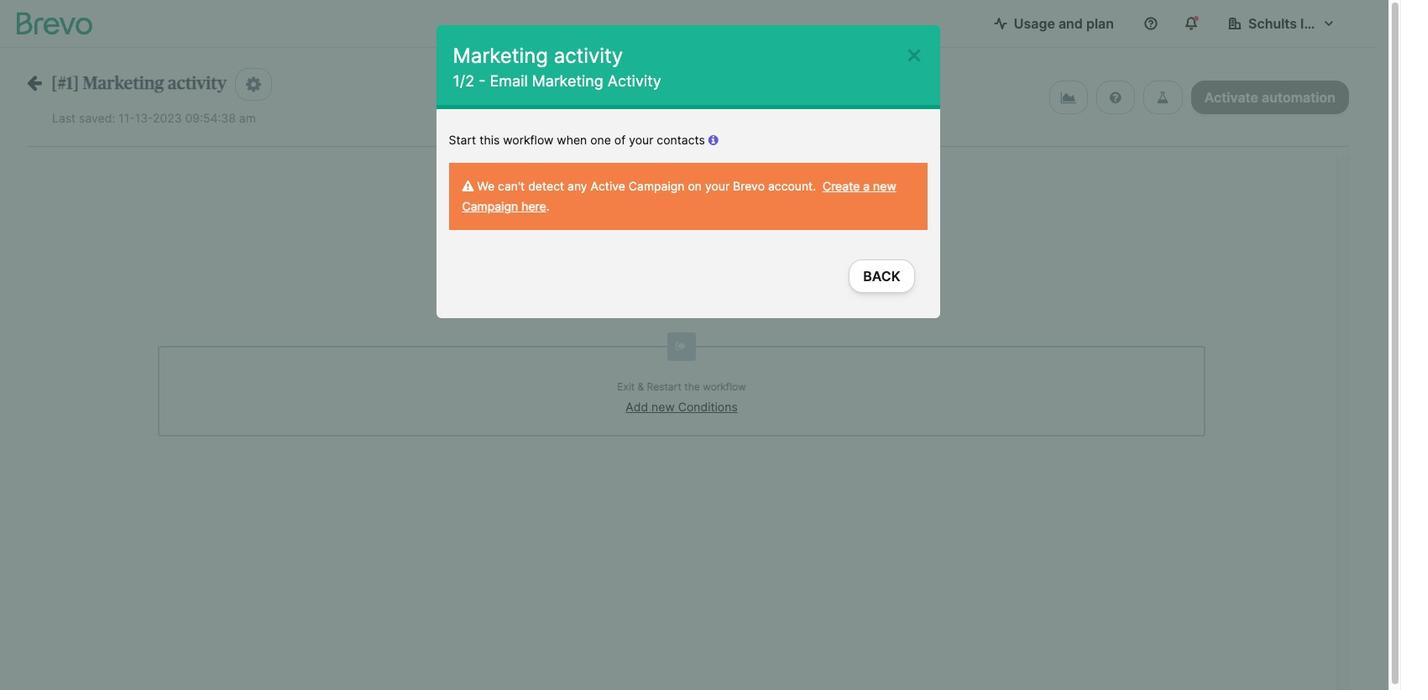 Task type: locate. For each thing, give the bounding box(es) containing it.
1 vertical spatial campaign
[[462, 199, 518, 213]]

workflow right this
[[503, 133, 554, 147]]

× button
[[905, 37, 923, 70]]

0 vertical spatial workflow
[[503, 133, 554, 147]]

when
[[557, 133, 587, 147]]

schults
[[1249, 15, 1297, 32]]

add inside 'exit & restart the workflow add new conditions'
[[626, 400, 648, 414]]

new
[[873, 179, 897, 193], [652, 400, 675, 414]]

&
[[638, 380, 644, 393]]

account.
[[768, 179, 816, 193]]

1 vertical spatial new
[[652, 400, 675, 414]]

add left an
[[638, 223, 657, 236]]

can't
[[498, 179, 525, 193]]

campaign
[[629, 179, 685, 193], [462, 199, 518, 213]]

[#1]                             marketing activity
[[51, 75, 227, 92]]

activity up activity
[[554, 44, 623, 68]]

0 horizontal spatial new
[[652, 400, 675, 414]]

1 vertical spatial add
[[626, 400, 648, 414]]

last
[[52, 111, 76, 125]]

marketing inside the '[#1]                             marketing activity' link
[[83, 75, 164, 92]]

0 vertical spatial activity
[[554, 44, 623, 68]]

campaign left on
[[629, 179, 685, 193]]

new inside 'exit & restart the workflow add new conditions'
[[652, 400, 675, 414]]

workflow up conditions
[[703, 380, 746, 393]]

activity
[[554, 44, 623, 68], [168, 75, 227, 92]]

and
[[1059, 15, 1083, 32]]

flask image
[[1157, 91, 1169, 104]]

.
[[546, 199, 550, 213]]

new down restart
[[652, 400, 675, 414]]

1 vertical spatial workflow
[[703, 380, 746, 393]]

0 horizontal spatial campaign
[[462, 199, 518, 213]]

0 vertical spatial campaign
[[629, 179, 685, 193]]

this
[[480, 133, 500, 147]]

marketing up 11-
[[83, 75, 164, 92]]

of
[[614, 133, 626, 147]]

activity
[[608, 72, 661, 90]]

any
[[568, 179, 587, 193]]

add an entry point
[[638, 223, 726, 236]]

add
[[638, 223, 657, 236], [626, 400, 648, 414]]

cog image
[[246, 76, 261, 93]]

schults inc
[[1249, 15, 1320, 32]]

1 horizontal spatial activity
[[554, 44, 623, 68]]

1 horizontal spatial new
[[873, 179, 897, 193]]

workflow
[[503, 133, 554, 147], [703, 380, 746, 393]]

1 horizontal spatial your
[[705, 179, 730, 193]]

arrow left image
[[27, 74, 42, 92]]

email
[[490, 72, 528, 90]]

0 horizontal spatial activity
[[168, 75, 227, 92]]

your
[[629, 133, 654, 147], [705, 179, 730, 193]]

× form
[[436, 25, 940, 318]]

marketing
[[453, 44, 548, 68], [532, 72, 604, 90], [83, 75, 164, 92]]

1 horizontal spatial campaign
[[629, 179, 685, 193]]

your right of
[[629, 133, 654, 147]]

0 horizontal spatial your
[[629, 133, 654, 147]]

am
[[239, 111, 256, 125]]

[#1]                             marketing activity link
[[27, 74, 227, 92]]

1 vertical spatial your
[[705, 179, 730, 193]]

we
[[477, 179, 495, 193]]

usage and plan button
[[980, 7, 1128, 40]]

new right a
[[873, 179, 897, 193]]

0 vertical spatial your
[[629, 133, 654, 147]]

add down &
[[626, 400, 648, 414]]

0 vertical spatial new
[[873, 179, 897, 193]]

activity up 09:54:38
[[168, 75, 227, 92]]

we can't detect any active campaign on your brevo account.
[[474, 179, 823, 193]]

one
[[590, 133, 611, 147]]

create a new campaign here
[[462, 179, 897, 213]]

0 horizontal spatial workflow
[[503, 133, 554, 147]]

exclamation triangle image
[[462, 181, 474, 192]]

a
[[863, 179, 870, 193]]

back
[[863, 268, 900, 285]]

brevo
[[733, 179, 765, 193]]

1 horizontal spatial workflow
[[703, 380, 746, 393]]

your right on
[[705, 179, 730, 193]]

campaign down we
[[462, 199, 518, 213]]

on
[[688, 179, 702, 193]]



Task type: describe. For each thing, give the bounding box(es) containing it.
[#1]
[[51, 75, 79, 92]]

1 vertical spatial activity
[[168, 75, 227, 92]]

last saved: 11-13-2023 09:54:38 am
[[52, 111, 256, 125]]

create
[[823, 179, 860, 193]]

09:54:38
[[185, 111, 236, 125]]

workflow inside 'exit & restart the workflow add new conditions'
[[703, 380, 746, 393]]

usage
[[1014, 15, 1055, 32]]

schults inc button
[[1215, 7, 1349, 40]]

plan
[[1086, 15, 1114, 32]]

question circle image
[[1110, 91, 1122, 104]]

0 vertical spatial add
[[638, 223, 657, 236]]

start
[[449, 133, 476, 147]]

2023
[[153, 111, 182, 125]]

start this workflow when one of your contacts
[[449, 133, 708, 147]]

marketing activity 1/2 - email marketing activity
[[453, 44, 661, 90]]

exit
[[617, 380, 635, 393]]

new inside create a new campaign here
[[873, 179, 897, 193]]

inc
[[1301, 15, 1320, 32]]

detect
[[528, 179, 564, 193]]

contacts
[[657, 133, 705, 147]]

create a new campaign here link
[[462, 179, 897, 213]]

-
[[479, 72, 486, 90]]

an
[[660, 223, 671, 236]]

marketing up email
[[453, 44, 548, 68]]

point
[[702, 223, 726, 236]]

conditions
[[678, 400, 738, 414]]

usage and plan
[[1014, 15, 1114, 32]]

campaign inside create a new campaign here
[[462, 199, 518, 213]]

area chart image
[[1061, 91, 1076, 104]]

13-
[[135, 111, 153, 125]]

here
[[522, 199, 546, 213]]

×
[[905, 37, 923, 70]]

workflow inside "×" form
[[503, 133, 554, 147]]

the
[[684, 380, 700, 393]]

activity inside marketing activity 1/2 - email marketing activity
[[554, 44, 623, 68]]

saved:
[[79, 111, 115, 125]]

active
[[591, 179, 625, 193]]

marketing up when
[[532, 72, 604, 90]]

1/2
[[453, 72, 475, 90]]

11-
[[119, 111, 135, 125]]

info circle image
[[708, 134, 718, 146]]

restart
[[647, 380, 682, 393]]

add new conditions link
[[626, 400, 738, 414]]

exit & restart the workflow add new conditions
[[617, 380, 746, 414]]

entry
[[674, 223, 699, 236]]

back button
[[849, 259, 915, 293]]



Task type: vqa. For each thing, say whether or not it's contained in the screenshot.
02:14:20
no



